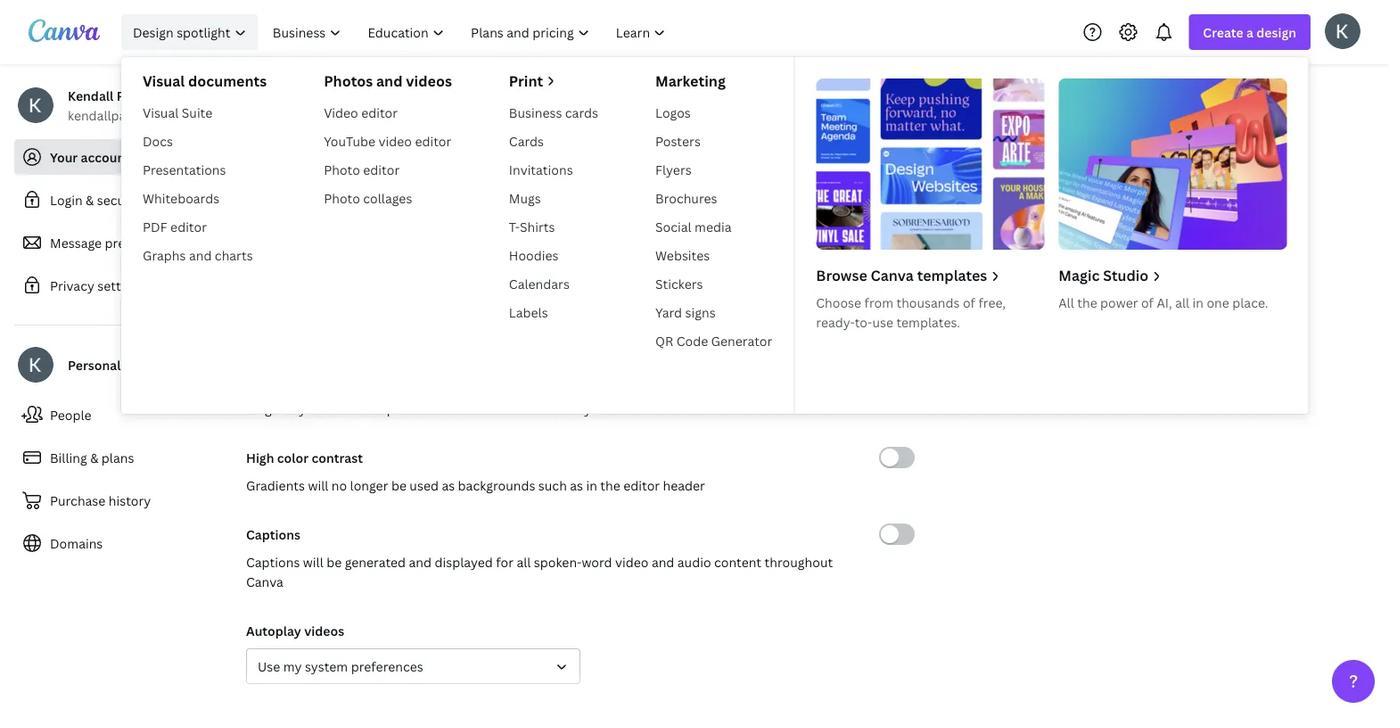 Task type: describe. For each thing, give the bounding box(es) containing it.
logos
[[656, 104, 691, 121]]

qr code generator
[[656, 332, 773, 349]]

design
[[1257, 24, 1297, 41]]

presentations link
[[136, 155, 274, 184]]

header
[[663, 477, 706, 494]]

choose how you'd like canva to appear. select a theme, or sync themes with your system preferences.
[[246, 177, 858, 194]]

yard signs
[[656, 304, 716, 321]]

high
[[246, 449, 274, 466]]

mugs
[[509, 190, 541, 207]]

choose for choose from thousands of free, ready-to-use templates.
[[816, 294, 862, 311]]

labels link
[[502, 298, 606, 326]]

youtube video editor link
[[317, 127, 459, 155]]

generator
[[712, 332, 773, 349]]

presentations
[[143, 161, 226, 178]]

preferences.
[[782, 177, 858, 194]]

photos and videos
[[324, 71, 452, 91]]

longer
[[350, 477, 388, 494]]

gradients
[[246, 477, 305, 494]]

parks for kendall parks
[[374, 71, 406, 88]]

editor for video editor
[[361, 104, 398, 121]]

brochures link
[[649, 184, 780, 212]]

for
[[496, 554, 514, 570]]

1 as from the left
[[442, 477, 455, 494]]

will for be
[[303, 554, 324, 570]]

plans
[[102, 449, 134, 466]]

pdf
[[143, 218, 167, 235]]

billing
[[50, 449, 87, 466]]

invitations link
[[502, 155, 606, 184]]

ai,
[[1157, 294, 1173, 311]]

visual suite
[[143, 104, 213, 121]]

graphs and charts link
[[136, 241, 274, 269]]

0 horizontal spatial a
[[527, 177, 534, 194]]

spoken-
[[534, 554, 582, 570]]

high color contrast
[[246, 449, 363, 466]]

stickers
[[656, 275, 703, 292]]

video
[[324, 104, 358, 121]]

you'd
[[323, 177, 356, 194]]

create a design
[[1204, 24, 1297, 41]]

cards
[[565, 104, 599, 121]]

audio
[[678, 554, 711, 570]]

design
[[133, 24, 174, 41]]

video inside captions will be generated and displayed for all spoken-word video and audio content throughout canva
[[616, 554, 649, 570]]

kendall parks kendallparks02@gmail.com
[[68, 87, 233, 124]]

photo for photo editor
[[324, 161, 360, 178]]

t-shirts
[[509, 218, 555, 235]]

editor for pdf editor
[[170, 218, 207, 235]]

⌥
[[502, 400, 514, 417]]

and left audio
[[652, 554, 675, 570]]

autoplay videos
[[246, 622, 344, 639]]

how
[[295, 177, 320, 194]]

design spotlight
[[133, 24, 231, 41]]

all
[[1059, 294, 1075, 311]]

templates
[[918, 266, 988, 285]]

websites link
[[649, 241, 780, 269]]

such
[[539, 477, 567, 494]]

account
[[81, 149, 130, 165]]

people link
[[14, 397, 232, 433]]

visual documents
[[143, 71, 267, 91]]

magic
[[1059, 266, 1100, 285]]

canva inside captions will be generated and displayed for all spoken-word video and audio content throughout canva
[[246, 573, 284, 590]]

Use my system preferences button
[[246, 649, 581, 684]]

labels
[[509, 304, 548, 321]]

kendall parks image
[[1326, 13, 1361, 49]]

graphs and charts
[[143, 247, 253, 264]]

your
[[50, 149, 78, 165]]

your account link
[[14, 139, 232, 175]]

one
[[1207, 294, 1230, 311]]

1 horizontal spatial system
[[736, 177, 779, 194]]

1 vertical spatial in
[[586, 477, 598, 494]]

kendall for kendall parks kendallparks02@gmail.com
[[68, 87, 114, 104]]

docs
[[143, 132, 173, 149]]

flyers
[[656, 161, 692, 178]]

captions will be generated and displayed for all spoken-word video and audio content throughout canva
[[246, 554, 833, 590]]

kendall parks
[[326, 71, 406, 88]]

domains link
[[14, 525, 232, 561]]

preferences inside button
[[351, 658, 424, 675]]

the right such
[[601, 477, 621, 494]]

privacy
[[50, 277, 94, 294]]

create a design button
[[1189, 14, 1311, 50]]

photo collages
[[324, 190, 412, 207]]

purchase history link
[[14, 483, 232, 518]]

privacy settings link
[[14, 268, 232, 303]]

message preferences
[[50, 234, 177, 251]]

visual for visual documents
[[143, 71, 185, 91]]

whiteboards link
[[136, 184, 274, 212]]

print link
[[509, 71, 599, 91]]

and left displayed
[[409, 554, 432, 570]]

& for login
[[86, 191, 94, 208]]

history
[[109, 492, 151, 509]]

privacy settings
[[50, 277, 145, 294]]

generated
[[345, 554, 406, 570]]

design spotlight menu
[[121, 57, 1309, 414]]

color
[[277, 449, 309, 466]]

logos link
[[649, 98, 780, 127]]

all inside captions will be generated and displayed for all spoken-word video and audio content throughout canva
[[517, 554, 531, 570]]

yard signs link
[[649, 298, 780, 326]]



Task type: vqa. For each thing, say whether or not it's contained in the screenshot.
T-Shirts link
yes



Task type: locate. For each thing, give the bounding box(es) containing it.
video
[[379, 132, 412, 149], [616, 554, 649, 570]]

top level navigation element
[[118, 14, 1309, 414]]

business cards link
[[502, 98, 606, 127]]

use
[[258, 658, 280, 675]]

1 vertical spatial captions
[[246, 554, 300, 570]]

1 key from the left
[[286, 400, 306, 417]]

the left '⌥' on the bottom left
[[479, 400, 499, 417]]

visual for visual suite
[[143, 104, 179, 121]]

code
[[677, 332, 708, 349]]

with
[[676, 177, 702, 194]]

in
[[1193, 294, 1204, 311], [586, 477, 598, 494]]

people
[[50, 406, 91, 423]]

preferences inside 'link'
[[105, 234, 177, 251]]

kendall for kendall parks
[[326, 71, 371, 88]]

visual up docs
[[143, 104, 179, 121]]

0 horizontal spatial preferences
[[105, 234, 177, 251]]

will inside captions will be generated and displayed for all spoken-word video and audio content throughout canva
[[303, 554, 324, 570]]

photo editor link
[[317, 155, 459, 184]]

use
[[873, 314, 894, 331], [440, 400, 461, 417]]

0 vertical spatial &
[[86, 191, 94, 208]]

the right "require"
[[417, 400, 437, 417]]

video down video editor link
[[379, 132, 412, 149]]

videos
[[406, 71, 452, 91], [304, 622, 344, 639]]

websites
[[656, 247, 710, 264]]

0 vertical spatial use
[[873, 314, 894, 331]]

1 vertical spatial be
[[327, 554, 342, 570]]

0 horizontal spatial video
[[379, 132, 412, 149]]

media
[[695, 218, 732, 235]]

0 vertical spatial preferences
[[105, 234, 177, 251]]

0 vertical spatial photo
[[324, 161, 360, 178]]

of left ai,
[[1142, 294, 1154, 311]]

1 horizontal spatial videos
[[406, 71, 452, 91]]

editor down whiteboards
[[170, 218, 207, 235]]

0 horizontal spatial canva
[[246, 573, 284, 590]]

parks for kendall parks kendallparks02@gmail.com
[[117, 87, 149, 104]]

of for magic studio
[[1142, 294, 1154, 311]]

yard
[[656, 304, 683, 321]]

0 vertical spatial system
[[736, 177, 779, 194]]

photo editor
[[324, 161, 400, 178]]

be inside captions will be generated and displayed for all spoken-word video and audio content throughout canva
[[327, 554, 342, 570]]

0 vertical spatial canva
[[382, 177, 420, 194]]

a inside the create a design dropdown button
[[1247, 24, 1254, 41]]

kendall up your account
[[68, 87, 114, 104]]

signs
[[686, 304, 716, 321]]

1 vertical spatial canva
[[871, 266, 914, 285]]

canva
[[382, 177, 420, 194], [871, 266, 914, 285], [246, 573, 284, 590]]

0 vertical spatial be
[[392, 477, 407, 494]]

video editor
[[324, 104, 398, 121]]

1 vertical spatial choose
[[816, 294, 862, 311]]

docs link
[[136, 127, 274, 155]]

all right ai,
[[1176, 294, 1190, 311]]

autoplay
[[246, 622, 301, 639]]

all
[[1176, 294, 1190, 311], [517, 554, 531, 570]]

parks inside kendall parks kendallparks02@gmail.com
[[117, 87, 149, 104]]

in inside design spotlight menu
[[1193, 294, 1204, 311]]

templates.
[[897, 314, 961, 331]]

as right used on the bottom of the page
[[442, 477, 455, 494]]

0 horizontal spatial choose
[[246, 177, 292, 194]]

and down pdf editor link
[[189, 247, 212, 264]]

0 horizontal spatial kendall
[[68, 87, 114, 104]]

1 vertical spatial system
[[305, 658, 348, 675]]

in left one
[[1193, 294, 1204, 311]]

canva inside design spotlight menu
[[871, 266, 914, 285]]

be left used on the bottom of the page
[[392, 477, 407, 494]]

a right select
[[527, 177, 534, 194]]

themes
[[628, 177, 673, 194]]

2 photo from the top
[[324, 190, 360, 207]]

0 vertical spatial videos
[[406, 71, 452, 91]]

all right for
[[517, 554, 531, 570]]

captions inside captions will be generated and displayed for all spoken-word video and audio content throughout canva
[[246, 554, 300, 570]]

posters
[[656, 132, 701, 149]]

create
[[1204, 24, 1244, 41]]

domains
[[50, 535, 103, 552]]

photo down photo editor
[[324, 190, 360, 207]]

the inside design spotlight menu
[[1078, 294, 1098, 311]]

1 vertical spatial use
[[440, 400, 461, 417]]

use down from
[[873, 314, 894, 331]]

0 vertical spatial will
[[308, 477, 329, 494]]

will left generated at bottom left
[[303, 554, 324, 570]]

2 as from the left
[[570, 477, 583, 494]]

1 horizontal spatial be
[[392, 477, 407, 494]]

0 vertical spatial video
[[379, 132, 412, 149]]

login & security
[[50, 191, 146, 208]]

2 horizontal spatial of
[[1142, 294, 1154, 311]]

1 photo from the top
[[324, 161, 360, 178]]

social media
[[656, 218, 732, 235]]

captions
[[246, 526, 301, 543], [246, 554, 300, 570]]

of inside choose from thousands of free, ready-to-use templates.
[[963, 294, 976, 311]]

will left no
[[308, 477, 329, 494]]

the right all
[[1078, 294, 1098, 311]]

photo
[[324, 161, 360, 178], [324, 190, 360, 207]]

1 visual from the top
[[143, 71, 185, 91]]

hoodies link
[[502, 241, 606, 269]]

0 horizontal spatial in
[[586, 477, 598, 494]]

key
[[286, 400, 306, 417], [571, 400, 592, 417]]

parks up kendallparks02@gmail.com
[[117, 87, 149, 104]]

use inside choose from thousands of free, ready-to-use templates.
[[873, 314, 894, 331]]

parks up video editor link
[[374, 71, 406, 88]]

0 horizontal spatial system
[[305, 658, 348, 675]]

single key shortcuts require the use of the ⌥ modifier key
[[246, 400, 592, 417]]

0 horizontal spatial parks
[[117, 87, 149, 104]]

settings
[[97, 277, 145, 294]]

backgrounds
[[458, 477, 536, 494]]

in right such
[[586, 477, 598, 494]]

0 horizontal spatial as
[[442, 477, 455, 494]]

videos up video editor link
[[406, 71, 452, 91]]

to
[[423, 177, 435, 194]]

design spotlight button
[[121, 14, 258, 50]]

2 vertical spatial canva
[[246, 573, 284, 590]]

1 horizontal spatial parks
[[374, 71, 406, 88]]

kendall inside kendall parks kendallparks02@gmail.com
[[68, 87, 114, 104]]

1 horizontal spatial choose
[[816, 294, 862, 311]]

collages
[[363, 190, 412, 207]]

& left plans at the left of page
[[90, 449, 99, 466]]

1 horizontal spatial key
[[571, 400, 592, 417]]

0 horizontal spatial all
[[517, 554, 531, 570]]

choose left how
[[246, 177, 292, 194]]

video right word
[[616, 554, 649, 570]]

choose for choose how you'd like canva to appear. select a theme, or sync themes with your system preferences.
[[246, 177, 292, 194]]

captions up the autoplay
[[246, 554, 300, 570]]

displayed
[[435, 554, 493, 570]]

system right your
[[736, 177, 779, 194]]

1 horizontal spatial preferences
[[351, 658, 424, 675]]

system right my
[[305, 658, 348, 675]]

0 vertical spatial choose
[[246, 177, 292, 194]]

of left free, at the top of page
[[963, 294, 976, 311]]

captions down gradients
[[246, 526, 301, 543]]

photo for photo collages
[[324, 190, 360, 207]]

editor up to
[[415, 132, 452, 149]]

print
[[509, 71, 543, 91]]

pdf editor
[[143, 218, 207, 235]]

social media link
[[649, 212, 780, 241]]

0 vertical spatial all
[[1176, 294, 1190, 311]]

and up video editor link
[[376, 71, 403, 91]]

1 vertical spatial &
[[90, 449, 99, 466]]

1 vertical spatial video
[[616, 554, 649, 570]]

1 captions from the top
[[246, 526, 301, 543]]

hoodies
[[509, 247, 559, 264]]

editor down youtube video editor
[[363, 161, 400, 178]]

modifier
[[518, 400, 568, 417]]

of left '⌥' on the bottom left
[[464, 400, 476, 417]]

qr code generator link
[[649, 326, 780, 355]]

& for billing
[[90, 449, 99, 466]]

a left design
[[1247, 24, 1254, 41]]

videos up use my system preferences
[[304, 622, 344, 639]]

throughout
[[765, 554, 833, 570]]

photo down youtube
[[324, 161, 360, 178]]

canva left to
[[382, 177, 420, 194]]

documents
[[188, 71, 267, 91]]

business cards
[[509, 104, 599, 121]]

2 captions from the top
[[246, 554, 300, 570]]

visual suite link
[[136, 98, 274, 127]]

videos inside design spotlight menu
[[406, 71, 452, 91]]

1 horizontal spatial in
[[1193, 294, 1204, 311]]

be left generated at bottom left
[[327, 554, 342, 570]]

magic studio
[[1059, 266, 1149, 285]]

& right login
[[86, 191, 94, 208]]

1 horizontal spatial video
[[616, 554, 649, 570]]

0 horizontal spatial key
[[286, 400, 306, 417]]

1 horizontal spatial all
[[1176, 294, 1190, 311]]

flyers link
[[649, 155, 780, 184]]

captions for captions will be generated and displayed for all spoken-word video and audio content throughout canva
[[246, 554, 300, 570]]

no
[[332, 477, 347, 494]]

0 horizontal spatial use
[[440, 400, 461, 417]]

or
[[581, 177, 594, 194]]

2 visual from the top
[[143, 104, 179, 121]]

2 horizontal spatial canva
[[871, 266, 914, 285]]

content
[[715, 554, 762, 570]]

all the power of ai, all in one place.
[[1059, 294, 1269, 311]]

charts
[[215, 247, 253, 264]]

as right such
[[570, 477, 583, 494]]

1 horizontal spatial of
[[963, 294, 976, 311]]

key right modifier
[[571, 400, 592, 417]]

of
[[963, 294, 976, 311], [1142, 294, 1154, 311], [464, 400, 476, 417]]

canva up from
[[871, 266, 914, 285]]

2 key from the left
[[571, 400, 592, 417]]

free,
[[979, 294, 1006, 311]]

suite
[[182, 104, 213, 121]]

video inside design spotlight menu
[[379, 132, 412, 149]]

editor left header
[[624, 477, 660, 494]]

1 horizontal spatial canva
[[382, 177, 420, 194]]

contrast
[[312, 449, 363, 466]]

0 horizontal spatial videos
[[304, 622, 344, 639]]

browse canva templates
[[816, 266, 988, 285]]

billing & plans link
[[14, 440, 232, 475]]

0 horizontal spatial of
[[464, 400, 476, 417]]

0 vertical spatial visual
[[143, 71, 185, 91]]

1 vertical spatial will
[[303, 554, 324, 570]]

key right single
[[286, 400, 306, 417]]

captions for captions
[[246, 526, 301, 543]]

calendars
[[509, 275, 570, 292]]

0 vertical spatial a
[[1247, 24, 1254, 41]]

pdf editor link
[[136, 212, 274, 241]]

1 vertical spatial visual
[[143, 104, 179, 121]]

0 horizontal spatial be
[[327, 554, 342, 570]]

the
[[1078, 294, 1098, 311], [417, 400, 437, 417], [479, 400, 499, 417], [601, 477, 621, 494]]

editor up youtube video editor
[[361, 104, 398, 121]]

invitations
[[509, 161, 573, 178]]

system inside the use my system preferences button
[[305, 658, 348, 675]]

1 horizontal spatial a
[[1247, 24, 1254, 41]]

1 horizontal spatial as
[[570, 477, 583, 494]]

will for no
[[308, 477, 329, 494]]

message
[[50, 234, 102, 251]]

editor for photo editor
[[363, 161, 400, 178]]

of for browse canva templates
[[963, 294, 976, 311]]

0 vertical spatial captions
[[246, 526, 301, 543]]

single
[[246, 400, 283, 417]]

kendall up video at the left of page
[[326, 71, 371, 88]]

used
[[410, 477, 439, 494]]

social
[[656, 218, 692, 235]]

1 vertical spatial all
[[517, 554, 531, 570]]

use left '⌥' on the bottom left
[[440, 400, 461, 417]]

security
[[97, 191, 146, 208]]

photos
[[324, 71, 373, 91]]

1 horizontal spatial use
[[873, 314, 894, 331]]

canva up the autoplay
[[246, 573, 284, 590]]

choose inside choose from thousands of free, ready-to-use templates.
[[816, 294, 862, 311]]

graphs
[[143, 247, 186, 264]]

1 vertical spatial videos
[[304, 622, 344, 639]]

ready-
[[816, 314, 855, 331]]

1 vertical spatial a
[[527, 177, 534, 194]]

cards link
[[502, 127, 606, 155]]

choose from thousands of free, ready-to-use templates.
[[816, 294, 1006, 331]]

1 vertical spatial preferences
[[351, 658, 424, 675]]

visual up visual suite at the left of the page
[[143, 71, 185, 91]]

0 vertical spatial in
[[1193, 294, 1204, 311]]

choose up ready-
[[816, 294, 862, 311]]

message preferences link
[[14, 225, 232, 260]]

1 horizontal spatial kendall
[[326, 71, 371, 88]]

from
[[865, 294, 894, 311]]

all inside design spotlight menu
[[1176, 294, 1190, 311]]

None button
[[250, 206, 393, 310], [407, 206, 550, 310], [564, 206, 707, 310], [250, 206, 393, 310], [407, 206, 550, 310], [564, 206, 707, 310]]

choose
[[246, 177, 292, 194], [816, 294, 862, 311]]

1 vertical spatial photo
[[324, 190, 360, 207]]



